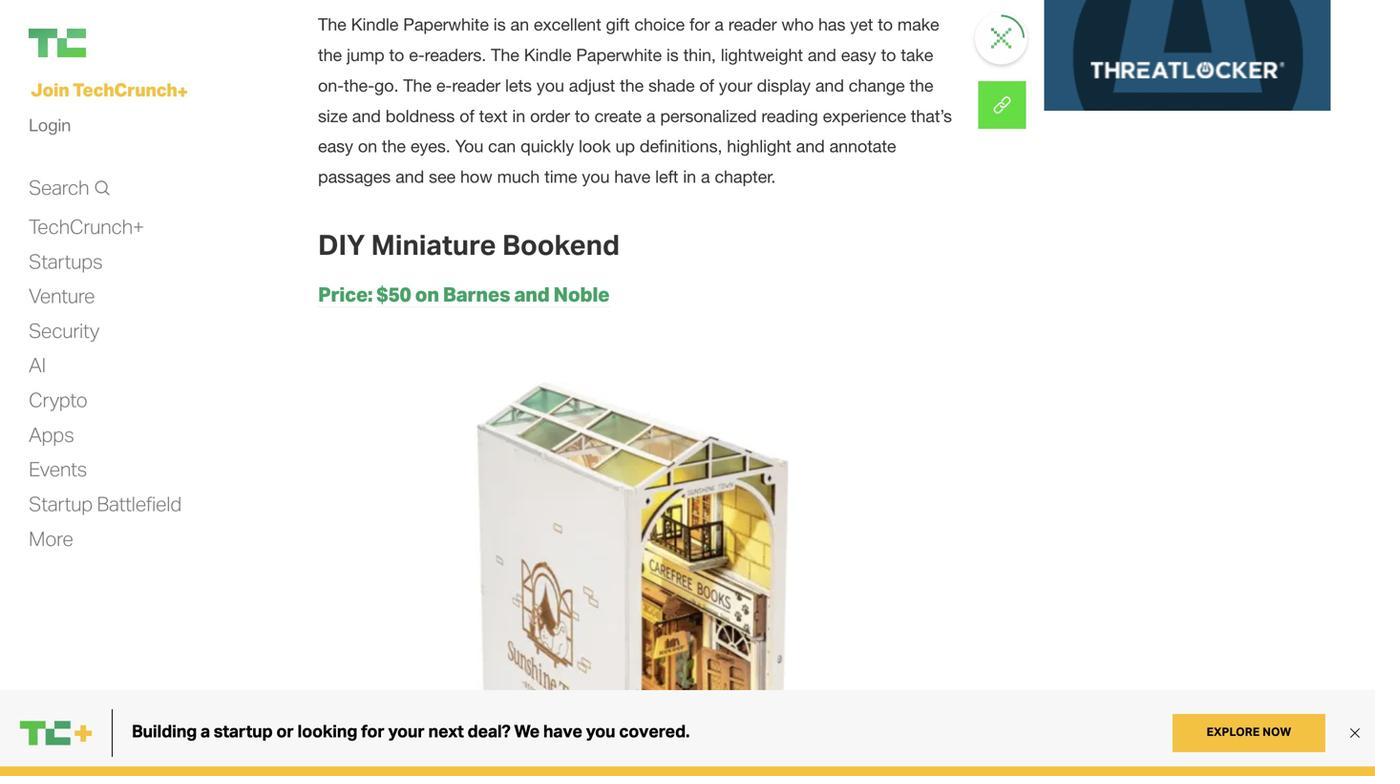Task type: locate. For each thing, give the bounding box(es) containing it.
choice
[[634, 15, 685, 35]]

0 vertical spatial reader
[[728, 15, 777, 35]]

in right left
[[683, 167, 696, 187]]

techcrunch+
[[29, 214, 144, 239]]

reader
[[728, 15, 777, 35], [452, 75, 500, 95]]

kindle down "excellent"
[[524, 45, 571, 65]]

the down take
[[910, 75, 933, 95]]

mail link
[[978, 81, 1026, 129]]

boldness
[[386, 106, 455, 126]]

how
[[460, 167, 492, 187]]

a right create
[[646, 106, 656, 126]]

0 horizontal spatial in
[[512, 106, 525, 126]]

bookend
[[502, 227, 620, 261]]

on inside the kindle paperwhite is an excellent gift choice for a reader who has yet to make the jump to e-readers. the kindle paperwhite is thin, lightweight and easy to take on-the-go. the e-reader lets you adjust the shade of your display and change the size and boldness of text in order to create a personalized reading experience that's easy on the eyes. you can quickly look up definitions, highlight and annotate passages and see how much time you have left in a chapter.
[[358, 136, 377, 156]]

1 vertical spatial e-
[[436, 75, 452, 95]]

1 horizontal spatial of
[[699, 75, 714, 95]]

search image
[[94, 178, 110, 198]]

share on reddit image
[[978, 81, 1026, 129]]

in right text
[[512, 106, 525, 126]]

1 vertical spatial paperwhite
[[576, 45, 662, 65]]

is left thin,
[[666, 45, 679, 65]]

0 vertical spatial kindle
[[351, 15, 399, 35]]

1 vertical spatial a
[[646, 106, 656, 126]]

a right for
[[715, 15, 724, 35]]

startup
[[29, 491, 93, 516]]

for
[[689, 15, 710, 35]]

login
[[29, 114, 71, 136]]

techcrunch
[[73, 78, 177, 101]]

1 horizontal spatial reader
[[728, 15, 777, 35]]

close screen image
[[991, 28, 1011, 48]]

kindle
[[351, 15, 399, 35], [524, 45, 571, 65]]

1 horizontal spatial paperwhite
[[576, 45, 662, 65]]

1 vertical spatial easy
[[318, 136, 353, 156]]

join
[[31, 78, 69, 101]]

easy down size
[[318, 136, 353, 156]]

techcrunch image
[[29, 29, 86, 57]]

0 horizontal spatial is
[[494, 15, 506, 35]]

0 horizontal spatial easy
[[318, 136, 353, 156]]

e- right jump
[[409, 45, 425, 65]]

0 vertical spatial easy
[[841, 45, 876, 65]]

readers.
[[425, 45, 486, 65]]

and
[[808, 45, 836, 65], [815, 75, 844, 95], [352, 106, 381, 126], [796, 136, 825, 156], [395, 167, 424, 187], [514, 282, 550, 306]]

the kindle paperwhite is an excellent gift choice for a reader who has yet to make the jump to e-readers. the kindle paperwhite is thin, lightweight and easy to take on-the-go. the e-reader lets you adjust the shade of your display and change the size and boldness of text in order to create a personalized reading experience that's easy on the eyes. you can quickly look up definitions, highlight and annotate passages and see how much time you have left in a chapter.
[[318, 15, 952, 187]]

1 horizontal spatial you
[[582, 167, 610, 187]]

more
[[29, 526, 73, 551]]

of
[[699, 75, 714, 95], [460, 106, 474, 126]]

order
[[530, 106, 570, 126]]

startups
[[29, 249, 103, 273]]

chapter.
[[715, 167, 776, 187]]

startups link
[[29, 249, 103, 274]]

the
[[318, 45, 342, 65], [620, 75, 644, 95], [910, 75, 933, 95], [382, 136, 406, 156]]

the up boldness
[[403, 75, 432, 95]]

on up the passages
[[358, 136, 377, 156]]

0 horizontal spatial on
[[358, 136, 377, 156]]

search
[[29, 175, 89, 199]]

0 horizontal spatial reader
[[452, 75, 500, 95]]

1 horizontal spatial on
[[415, 282, 439, 306]]

1 vertical spatial the
[[491, 45, 519, 65]]

to left take
[[881, 45, 896, 65]]

0 horizontal spatial kindle
[[351, 15, 399, 35]]

0 vertical spatial e-
[[409, 45, 425, 65]]

0 vertical spatial of
[[699, 75, 714, 95]]

take
[[901, 45, 933, 65]]

shade
[[648, 75, 695, 95]]

x link
[[978, 81, 1026, 129]]

look
[[579, 136, 611, 156]]

1 vertical spatial in
[[683, 167, 696, 187]]

to
[[878, 15, 893, 35], [389, 45, 404, 65], [881, 45, 896, 65], [575, 106, 590, 126]]

have
[[614, 167, 650, 187]]

personalized
[[660, 106, 757, 126]]

a right left
[[701, 167, 710, 187]]

in
[[512, 106, 525, 126], [683, 167, 696, 187]]

1 horizontal spatial kindle
[[524, 45, 571, 65]]

display
[[757, 75, 811, 95]]

apps
[[29, 422, 74, 447]]

e- down readers.
[[436, 75, 452, 95]]

you up order
[[536, 75, 564, 95]]

reader up lightweight
[[728, 15, 777, 35]]

1 vertical spatial on
[[415, 282, 439, 306]]

of left your
[[699, 75, 714, 95]]

on right $50
[[415, 282, 439, 306]]

paperwhite up readers.
[[403, 15, 489, 35]]

price: $50 on barnes and noble
[[318, 282, 610, 306]]

barnes
[[443, 282, 510, 306]]

easy
[[841, 45, 876, 65], [318, 136, 353, 156]]

create
[[594, 106, 642, 126]]

1 horizontal spatial the
[[403, 75, 432, 95]]

login link
[[29, 110, 71, 140]]

lightweight
[[721, 45, 803, 65]]

0 vertical spatial is
[[494, 15, 506, 35]]

the
[[318, 15, 346, 35], [491, 45, 519, 65], [403, 75, 432, 95]]

1 vertical spatial of
[[460, 106, 474, 126]]

more link
[[29, 526, 73, 552]]

easy down yet
[[841, 45, 876, 65]]

0 horizontal spatial paperwhite
[[403, 15, 489, 35]]

you
[[536, 75, 564, 95], [582, 167, 610, 187]]

the up on-
[[318, 15, 346, 35]]

and down the-
[[352, 106, 381, 126]]

you down look
[[582, 167, 610, 187]]

0 vertical spatial on
[[358, 136, 377, 156]]

join techcrunch +
[[31, 78, 188, 103]]

on
[[358, 136, 377, 156], [415, 282, 439, 306]]

kindle up jump
[[351, 15, 399, 35]]

paperwhite down gift
[[576, 45, 662, 65]]

reader up text
[[452, 75, 500, 95]]

an
[[510, 15, 529, 35]]

share on x image
[[978, 81, 1026, 129]]

is left the an
[[494, 15, 506, 35]]

to right yet
[[878, 15, 893, 35]]

go.
[[374, 75, 399, 95]]

e-
[[409, 45, 425, 65], [436, 75, 452, 95]]

the up lets
[[491, 45, 519, 65]]

1 vertical spatial you
[[582, 167, 610, 187]]

0 horizontal spatial the
[[318, 15, 346, 35]]

is
[[494, 15, 506, 35], [666, 45, 679, 65]]

and right display
[[815, 75, 844, 95]]

1 horizontal spatial e-
[[436, 75, 452, 95]]

close screen button
[[977, 14, 1025, 62]]

can
[[488, 136, 516, 156]]

2 vertical spatial a
[[701, 167, 710, 187]]

of left text
[[460, 106, 474, 126]]

the up on-
[[318, 45, 342, 65]]

the left eyes.
[[382, 136, 406, 156]]

1 vertical spatial reader
[[452, 75, 500, 95]]

1 horizontal spatial easy
[[841, 45, 876, 65]]

diy miniature bookend
[[318, 227, 620, 261]]

diy
[[318, 227, 365, 261]]

0 horizontal spatial you
[[536, 75, 564, 95]]

0 vertical spatial a
[[715, 15, 724, 35]]

1 vertical spatial kindle
[[524, 45, 571, 65]]

+
[[177, 80, 188, 103]]

1 horizontal spatial is
[[666, 45, 679, 65]]

paperwhite
[[403, 15, 489, 35], [576, 45, 662, 65]]

linkedin link
[[978, 81, 1026, 129]]



Task type: vqa. For each thing, say whether or not it's contained in the screenshot.
powered
no



Task type: describe. For each thing, give the bounding box(es) containing it.
that's
[[911, 106, 952, 126]]

$50
[[376, 282, 411, 306]]

price:
[[318, 282, 373, 306]]

events link
[[29, 457, 87, 482]]

yet
[[850, 15, 873, 35]]

miniature
[[371, 227, 496, 261]]

0 vertical spatial paperwhite
[[403, 15, 489, 35]]

left
[[655, 167, 678, 187]]

apps link
[[29, 422, 74, 448]]

your
[[719, 75, 752, 95]]

ai link
[[29, 353, 46, 378]]

$50 on barnes and noble link
[[376, 282, 610, 307]]

share on facebook image
[[978, 81, 1026, 129]]

share over email image
[[978, 81, 1026, 129]]

you
[[455, 136, 483, 156]]

1 vertical spatial is
[[666, 45, 679, 65]]

noble
[[553, 282, 610, 306]]

jump
[[347, 45, 384, 65]]

security
[[29, 318, 99, 343]]

ai
[[29, 353, 46, 377]]

thin,
[[683, 45, 716, 65]]

startup battlefield link
[[29, 491, 181, 517]]

security link
[[29, 318, 99, 344]]

text
[[479, 106, 508, 126]]

a diy bookend that features a town with a bookshop and coffeeshop image
[[318, 321, 952, 776]]

share on linkedin image
[[978, 81, 1026, 129]]

events
[[29, 457, 87, 481]]

techcrunch link
[[29, 29, 220, 57]]

passages
[[318, 167, 391, 187]]

1 horizontal spatial a
[[701, 167, 710, 187]]

techcrunch+ link
[[29, 214, 144, 240]]

has
[[818, 15, 845, 35]]

much
[[497, 167, 540, 187]]

0 horizontal spatial e-
[[409, 45, 425, 65]]

size
[[318, 106, 348, 126]]

make
[[898, 15, 939, 35]]

highlight
[[727, 136, 791, 156]]

reddit link
[[978, 81, 1026, 129]]

1 horizontal spatial in
[[683, 167, 696, 187]]

reading
[[761, 106, 818, 126]]

0 vertical spatial you
[[536, 75, 564, 95]]

time
[[544, 167, 577, 187]]

gift
[[606, 15, 630, 35]]

lets
[[505, 75, 532, 95]]

see
[[429, 167, 456, 187]]

0 vertical spatial in
[[512, 106, 525, 126]]

quickly
[[521, 136, 574, 156]]

to down adjust
[[575, 106, 590, 126]]

venture
[[29, 283, 95, 308]]

on-
[[318, 75, 344, 95]]

copy share link image
[[978, 81, 1026, 129]]

0 vertical spatial the
[[318, 15, 346, 35]]

and left noble
[[514, 282, 550, 306]]

venture link
[[29, 283, 95, 309]]

and down has
[[808, 45, 836, 65]]

and down the reading
[[796, 136, 825, 156]]

excellent
[[534, 15, 601, 35]]

advertisement element
[[1044, 0, 1331, 111]]

copy share link link
[[978, 81, 1026, 129]]

battlefield
[[97, 491, 181, 516]]

experience
[[823, 106, 906, 126]]

2 horizontal spatial the
[[491, 45, 519, 65]]

to right jump
[[389, 45, 404, 65]]

who
[[781, 15, 814, 35]]

the-
[[344, 75, 374, 95]]

up
[[615, 136, 635, 156]]

price: link
[[318, 282, 373, 307]]

crypto
[[29, 387, 87, 412]]

the up create
[[620, 75, 644, 95]]

annotate
[[829, 136, 896, 156]]

0 horizontal spatial of
[[460, 106, 474, 126]]

definitions,
[[640, 136, 722, 156]]

0 horizontal spatial a
[[646, 106, 656, 126]]

and left see
[[395, 167, 424, 187]]

change
[[849, 75, 905, 95]]

facebook link
[[978, 81, 1026, 129]]

adjust
[[569, 75, 615, 95]]

crypto link
[[29, 387, 87, 413]]

eyes.
[[410, 136, 450, 156]]

startup battlefield
[[29, 491, 181, 516]]

2 vertical spatial the
[[403, 75, 432, 95]]

2 horizontal spatial a
[[715, 15, 724, 35]]



